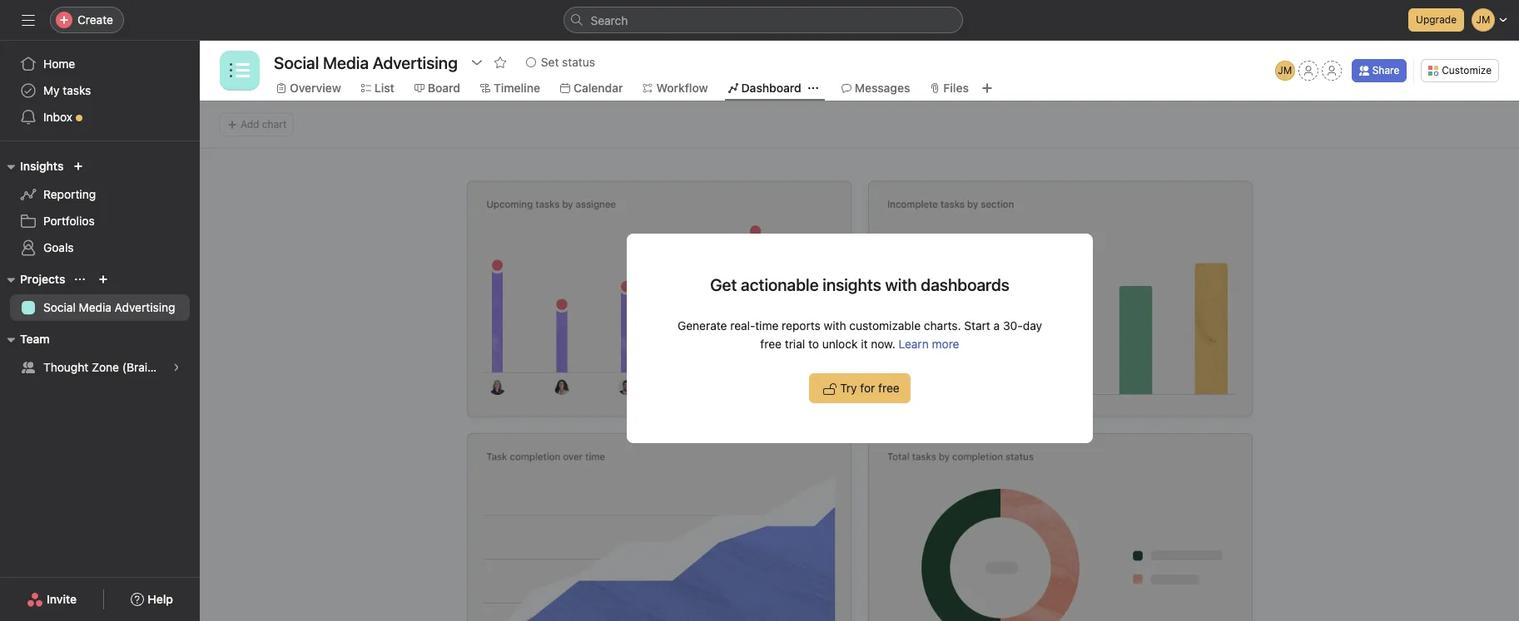 Task type: vqa. For each thing, say whether or not it's contained in the screenshot.
Add billing info at the top of the page
no



Task type: locate. For each thing, give the bounding box(es) containing it.
new image
[[74, 162, 84, 172]]

timeline link
[[480, 79, 540, 97]]

learn
[[898, 337, 929, 351]]

messages link
[[842, 79, 910, 97]]

0 vertical spatial free
[[760, 337, 781, 351]]

customize
[[1442, 64, 1492, 77]]

create button
[[50, 7, 124, 33]]

a
[[993, 319, 1000, 333]]

hide sidebar image
[[22, 13, 35, 27]]

reports
[[782, 319, 820, 333]]

None text field
[[270, 47, 462, 77]]

thought zone (brainstorm space)
[[43, 361, 226, 375]]

generate real-time reports with customizable charts. start a 30-day free trial to unlock it now.
[[677, 319, 1042, 351]]

add tab image
[[981, 82, 994, 95]]

unlock
[[822, 337, 858, 351]]

list link
[[361, 79, 395, 97]]

it
[[861, 337, 868, 351]]

to
[[808, 337, 819, 351]]

free
[[760, 337, 781, 351], [878, 381, 899, 396]]

charts.
[[924, 319, 961, 333]]

social
[[43, 301, 76, 315]]

social media advertising link
[[10, 295, 190, 321]]

free right for on the bottom of page
[[878, 381, 899, 396]]

learn more link
[[898, 337, 959, 351]]

my tasks link
[[10, 77, 190, 104]]

free inside button
[[878, 381, 899, 396]]

messages
[[855, 81, 910, 95]]

customize button
[[1422, 59, 1500, 82]]

thought zone (brainstorm space) link
[[10, 355, 226, 381]]

help
[[148, 593, 173, 607]]

customizable
[[849, 319, 921, 333]]

free down the time
[[760, 337, 781, 351]]

start
[[964, 319, 990, 333]]

now.
[[871, 337, 895, 351]]

1 vertical spatial free
[[878, 381, 899, 396]]

status
[[562, 55, 595, 69]]

insights
[[823, 276, 881, 295]]

dashboard
[[742, 81, 802, 95]]

insights
[[20, 159, 64, 173]]

share button
[[1352, 59, 1407, 82]]

projects
[[20, 272, 65, 286]]

1 horizontal spatial free
[[878, 381, 899, 396]]

thought
[[43, 361, 89, 375]]

portfolios link
[[10, 208, 190, 235]]

reporting
[[43, 187, 96, 202]]

new project or portfolio image
[[99, 275, 109, 285]]

workflow link
[[643, 79, 708, 97]]

help button
[[120, 585, 184, 615]]

my tasks
[[43, 83, 91, 97]]

overview
[[290, 81, 341, 95]]

goals
[[43, 241, 74, 255]]

try
[[840, 381, 857, 396]]

global element
[[0, 41, 200, 141]]

0 horizontal spatial free
[[760, 337, 781, 351]]

timeline
[[494, 81, 540, 95]]

(brainstorm
[[122, 361, 185, 375]]

show options image
[[470, 56, 484, 69]]

team button
[[0, 330, 50, 350]]

advertising
[[115, 301, 175, 315]]

calendar link
[[560, 79, 623, 97]]

my
[[43, 83, 60, 97]]

try for free
[[840, 381, 899, 396]]

trial
[[785, 337, 805, 351]]



Task type: describe. For each thing, give the bounding box(es) containing it.
more
[[932, 337, 959, 351]]

set status
[[541, 55, 595, 69]]

files
[[944, 81, 969, 95]]

projects element
[[0, 265, 200, 325]]

set status button
[[519, 51, 603, 74]]

upgrade button
[[1409, 8, 1465, 32]]

portfolios
[[43, 214, 95, 228]]

tasks
[[63, 83, 91, 97]]

jm
[[1278, 64, 1292, 77]]

see details, thought zone (brainstorm space) image
[[172, 363, 182, 373]]

get
[[710, 276, 737, 295]]

insights element
[[0, 152, 200, 265]]

30-
[[1003, 319, 1023, 333]]

teams element
[[0, 325, 226, 385]]

time
[[755, 319, 778, 333]]

projects button
[[0, 270, 65, 290]]

learn more
[[898, 337, 959, 351]]

get actionable insights with dashboards
[[710, 276, 1009, 295]]

upgrade
[[1416, 13, 1457, 26]]

for
[[860, 381, 875, 396]]

add to starred image
[[494, 56, 507, 69]]

reporting link
[[10, 182, 190, 208]]

invite
[[47, 593, 77, 607]]

chart
[[262, 118, 287, 131]]

space)
[[188, 361, 226, 375]]

share
[[1373, 64, 1400, 77]]

inbox link
[[10, 104, 190, 131]]

add chart button
[[220, 113, 294, 137]]

social media advertising
[[43, 301, 175, 315]]

board
[[428, 81, 460, 95]]

create
[[77, 12, 113, 27]]

team
[[20, 332, 50, 346]]

dashboard link
[[728, 79, 802, 97]]

media
[[79, 301, 111, 315]]

home
[[43, 57, 75, 71]]

set
[[541, 55, 559, 69]]

try for free button
[[809, 374, 910, 404]]

jm button
[[1275, 61, 1295, 81]]

generate
[[677, 319, 727, 333]]

actionable
[[741, 276, 819, 295]]

list image
[[230, 61, 250, 81]]

Search tasks, projects, and more text field
[[563, 7, 963, 33]]

board link
[[415, 79, 460, 97]]

list
[[375, 81, 395, 95]]

day
[[1023, 319, 1042, 333]]

real-
[[730, 319, 755, 333]]

goals link
[[10, 235, 190, 261]]

workflow
[[657, 81, 708, 95]]

with
[[824, 319, 846, 333]]

inbox
[[43, 110, 72, 124]]

add chart
[[241, 118, 287, 131]]

overview link
[[276, 79, 341, 97]]

home link
[[10, 51, 190, 77]]

calendar
[[574, 81, 623, 95]]

with dashboards
[[885, 276, 1009, 295]]

invite button
[[16, 585, 88, 615]]

zone
[[92, 361, 119, 375]]

insights button
[[0, 157, 64, 177]]

add
[[241, 118, 259, 131]]

show options, current sort, top image
[[75, 275, 85, 285]]

free inside generate real-time reports with customizable charts. start a 30-day free trial to unlock it now.
[[760, 337, 781, 351]]

files link
[[930, 79, 969, 97]]

tab actions image
[[808, 83, 818, 93]]



